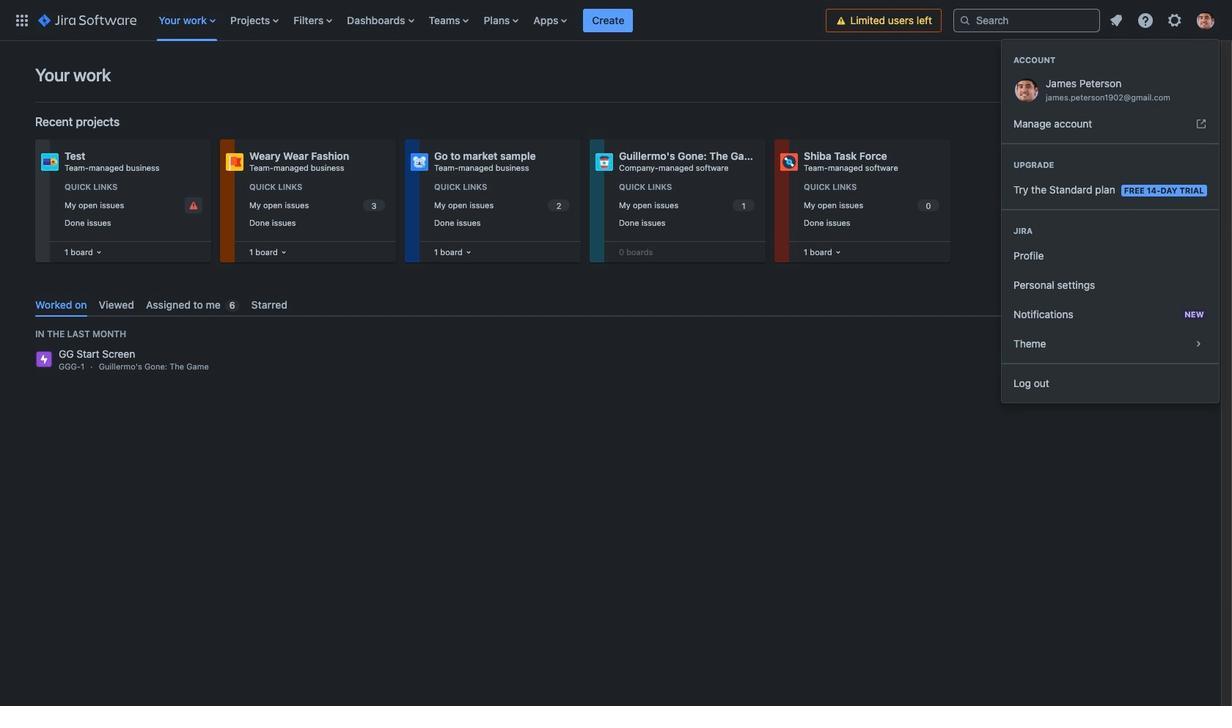 Task type: vqa. For each thing, say whether or not it's contained in the screenshot.
the rightmost 'list'
yes



Task type: locate. For each thing, give the bounding box(es) containing it.
primary element
[[9, 0, 827, 41]]

list item
[[584, 0, 634, 41]]

2 group from the top
[[1002, 143, 1219, 209]]

search image
[[960, 14, 971, 26]]

0 vertical spatial heading
[[1002, 54, 1219, 66]]

list
[[151, 0, 827, 41], [1002, 7, 1224, 403]]

1 horizontal spatial list
[[1002, 7, 1224, 403]]

0 horizontal spatial board image
[[93, 247, 105, 258]]

None search field
[[954, 8, 1101, 32]]

heading
[[1002, 54, 1219, 66], [1002, 159, 1219, 171], [1002, 225, 1219, 237]]

banner
[[0, 0, 1233, 403]]

group
[[1002, 40, 1219, 143], [1002, 143, 1219, 209]]

1 horizontal spatial board image
[[833, 247, 844, 258]]

notifications image
[[1108, 11, 1126, 29]]

Search field
[[954, 8, 1101, 32]]

board image
[[93, 247, 105, 258], [833, 247, 844, 258]]

1 heading from the top
[[1002, 54, 1219, 66]]

settings image
[[1167, 11, 1184, 29]]

3 heading from the top
[[1002, 225, 1219, 237]]

1 vertical spatial heading
[[1002, 159, 1219, 171]]

2 vertical spatial heading
[[1002, 225, 1219, 237]]

tab list
[[29, 293, 1186, 317]]

0 horizontal spatial list
[[151, 0, 827, 41]]

jira software image
[[38, 11, 137, 29], [38, 11, 137, 29]]

board image
[[278, 247, 290, 258], [463, 247, 475, 258]]

1 board image from the left
[[93, 247, 105, 258]]

heading for second group from the top
[[1002, 159, 1219, 171]]

help image
[[1137, 11, 1155, 29]]

2 heading from the top
[[1002, 159, 1219, 171]]

1 horizontal spatial board image
[[463, 247, 475, 258]]

0 horizontal spatial board image
[[278, 247, 290, 258]]

heading for 1st group from the top
[[1002, 54, 1219, 66]]



Task type: describe. For each thing, give the bounding box(es) containing it.
your profile and settings image
[[1197, 11, 1215, 29]]

2 board image from the left
[[833, 247, 844, 258]]

1 board image from the left
[[278, 247, 290, 258]]

appswitcher icon image
[[13, 11, 31, 29]]

2 board image from the left
[[463, 247, 475, 258]]

1 group from the top
[[1002, 40, 1219, 143]]



